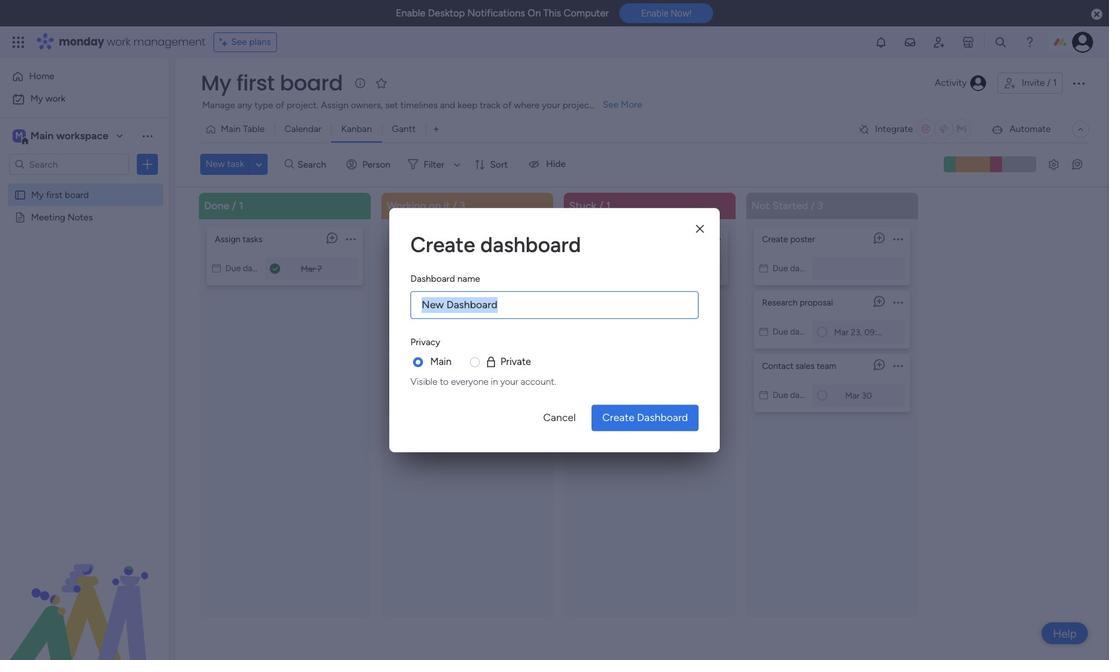 Task type: describe. For each thing, give the bounding box(es) containing it.
select product image
[[12, 36, 25, 49]]

m
[[15, 130, 23, 141]]

collect for collect data (copy)
[[397, 234, 425, 244]]

due date for assign
[[225, 263, 260, 273]]

v2 overdue deadline image
[[452, 326, 463, 338]]

notifications image
[[874, 36, 888, 49]]

stuck
[[569, 199, 597, 212]]

mar for contact sales team
[[845, 391, 860, 401]]

create for create dashboard
[[602, 412, 635, 424]]

calendar button
[[275, 119, 331, 140]]

mar 6
[[483, 327, 505, 337]]

0 vertical spatial your
[[542, 100, 560, 111]]

everyone
[[451, 377, 489, 388]]

integrate
[[875, 124, 913, 135]]

7
[[317, 264, 322, 274]]

monday work management
[[59, 34, 205, 50]]

public board image for meeting notes
[[14, 211, 26, 223]]

main table button
[[200, 119, 275, 140]]

kanban
[[341, 124, 372, 135]]

where
[[514, 100, 540, 111]]

show board description image
[[352, 77, 368, 90]]

lottie animation image
[[0, 527, 169, 661]]

v2 calendar view small outline image for create poster
[[759, 263, 768, 273]]

done / 1
[[204, 199, 243, 212]]

1 for stuck / 1
[[606, 199, 610, 212]]

due for assign
[[225, 263, 241, 273]]

private button
[[485, 355, 531, 370]]

in
[[491, 377, 498, 388]]

my work
[[30, 93, 66, 104]]

notifications
[[467, 7, 525, 19]]

mar for assign tasks
[[301, 264, 315, 274]]

/ for invite
[[1047, 77, 1051, 89]]

due date for contact
[[773, 390, 808, 400]]

project
[[563, 100, 593, 111]]

main for main table
[[221, 124, 241, 135]]

angle down image
[[256, 160, 262, 170]]

new for new task
[[206, 159, 225, 170]]

person button
[[341, 154, 399, 175]]

6
[[500, 327, 505, 337]]

monday marketplace image
[[962, 36, 975, 49]]

mar 23, 09:00 am
[[834, 327, 903, 337]]

/ right started
[[811, 199, 815, 212]]

my inside option
[[30, 93, 43, 104]]

my inside list box
[[31, 189, 44, 200]]

stands.
[[595, 100, 624, 111]]

30 for working on it / 3
[[497, 391, 507, 401]]

help button
[[1042, 623, 1088, 645]]

help
[[1053, 628, 1077, 641]]

workspace
[[56, 130, 108, 142]]

my up manage
[[201, 68, 231, 98]]

home
[[29, 71, 54, 82]]

private
[[501, 356, 531, 368]]

date for assign
[[243, 263, 260, 273]]

1 of from the left
[[276, 100, 284, 111]]

date for set
[[425, 327, 443, 337]]

my work link
[[8, 89, 161, 110]]

work for my
[[45, 93, 66, 104]]

mar for new item
[[480, 391, 495, 401]]

data for collect data
[[609, 234, 626, 244]]

name
[[457, 274, 480, 285]]

mar for research proposal
[[834, 327, 849, 337]]

collapse board header image
[[1075, 124, 1086, 135]]

manage any type of project. assign owners, set timelines and keep track of where your project stands.
[[202, 100, 624, 111]]

09:00
[[864, 327, 888, 337]]

item
[[417, 361, 435, 371]]

team
[[817, 361, 836, 371]]

gantt button
[[382, 119, 426, 140]]

not
[[752, 199, 770, 212]]

visible
[[410, 377, 438, 388]]

invite / 1 button
[[997, 73, 1063, 94]]

main inside privacy element
[[430, 356, 452, 368]]

new item
[[397, 361, 435, 371]]

now!
[[671, 8, 692, 19]]

meeting notes
[[31, 212, 93, 223]]

automate button
[[986, 119, 1056, 140]]

plans
[[249, 36, 271, 48]]

enable now!
[[641, 8, 692, 19]]

due date down visible
[[408, 390, 443, 400]]

board inside list box
[[65, 189, 89, 200]]

first inside list box
[[46, 189, 63, 200]]

stuck / 1
[[569, 199, 610, 212]]

due for contact
[[773, 390, 788, 400]]

dashboard name heading
[[410, 272, 480, 286]]

add view image
[[434, 125, 439, 135]]

collect for collect data
[[580, 234, 607, 244]]

dashboard
[[480, 233, 581, 258]]

research
[[762, 298, 798, 308]]

due for create
[[773, 263, 788, 273]]

management
[[133, 34, 205, 50]]

v2 calendar view small outline image for assign tasks
[[212, 263, 221, 273]]

collect data (copy)
[[397, 234, 471, 244]]

and
[[440, 100, 455, 111]]

close image
[[696, 225, 704, 234]]

v2 search image
[[285, 157, 294, 172]]

1 3 from the left
[[460, 199, 465, 212]]

collect data
[[580, 234, 626, 244]]

person
[[362, 159, 391, 170]]

automate
[[1010, 124, 1051, 135]]

on
[[528, 7, 541, 19]]

sort button
[[469, 154, 516, 175]]

lottie animation element
[[0, 527, 169, 661]]

owners,
[[351, 100, 383, 111]]

account.
[[521, 377, 556, 388]]

v2 done deadline image
[[270, 262, 280, 275]]

my work option
[[8, 89, 161, 110]]

2 3 from the left
[[818, 199, 823, 212]]

due down visible
[[408, 390, 423, 400]]

my first board inside list box
[[31, 189, 89, 200]]

assign tasks
[[215, 234, 262, 244]]

kanban button
[[331, 119, 382, 140]]

create for create dashboard
[[410, 233, 475, 258]]



Task type: locate. For each thing, give the bounding box(es) containing it.
data down stuck / 1
[[609, 234, 626, 244]]

main right workspace image
[[30, 130, 54, 142]]

1 horizontal spatial v2 calendar view small outline image
[[759, 327, 768, 337]]

home option
[[8, 66, 161, 87]]

first up meeting
[[46, 189, 63, 200]]

create left poster
[[762, 234, 788, 244]]

due date down assign tasks
[[225, 263, 260, 273]]

keep
[[458, 100, 478, 111]]

new task button
[[200, 154, 249, 175]]

calendar
[[285, 124, 321, 135]]

1 vertical spatial v2 calendar view small outline image
[[759, 390, 768, 400]]

integrate button
[[853, 116, 981, 143]]

date down contact sales team
[[790, 390, 808, 400]]

arrow down image
[[449, 157, 465, 173]]

due down assign tasks
[[225, 263, 241, 273]]

1 right the invite
[[1053, 77, 1057, 89]]

due date for set
[[408, 327, 443, 337]]

of right track
[[503, 100, 512, 111]]

create dashboard heading
[[410, 230, 699, 261]]

My first board field
[[198, 68, 346, 98]]

0 horizontal spatial create
[[410, 233, 475, 258]]

new inside button
[[206, 159, 225, 170]]

computer
[[564, 7, 609, 19]]

activity
[[935, 77, 967, 89]]

0 vertical spatial work
[[107, 34, 131, 50]]

2 data from the left
[[609, 234, 626, 244]]

0 horizontal spatial list box
[[0, 181, 169, 407]]

1 public board image from the top
[[14, 188, 26, 201]]

new inside list box
[[397, 361, 415, 371]]

meeting
[[453, 298, 485, 308]]

see
[[231, 36, 247, 48], [603, 99, 619, 110]]

30 down mar 23, 09:00 am
[[862, 391, 872, 401]]

1 right done
[[239, 199, 243, 212]]

collect
[[397, 234, 425, 244], [580, 234, 607, 244]]

0 vertical spatial see
[[231, 36, 247, 48]]

work for monday
[[107, 34, 131, 50]]

v2 calendar view small outline image for research proposal
[[759, 327, 768, 337]]

list box for not started
[[754, 222, 910, 412]]

assign left tasks
[[215, 234, 240, 244]]

0 horizontal spatial assign
[[215, 234, 240, 244]]

0 horizontal spatial see
[[231, 36, 247, 48]]

of
[[276, 100, 284, 111], [503, 100, 512, 111]]

Search field
[[294, 156, 334, 174]]

mar left 23,
[[834, 327, 849, 337]]

kendall parks image
[[1072, 32, 1093, 53]]

update feed image
[[904, 36, 917, 49]]

0 vertical spatial v2 calendar view small outline image
[[212, 263, 221, 273]]

enable desktop notifications on this computer
[[396, 7, 609, 19]]

board up notes
[[65, 189, 89, 200]]

1 vertical spatial new
[[397, 361, 415, 371]]

2 horizontal spatial create
[[762, 234, 788, 244]]

due for set
[[408, 327, 423, 337]]

desktop
[[428, 7, 465, 19]]

due date down contact sales team
[[773, 390, 808, 400]]

more
[[621, 99, 642, 110]]

1 horizontal spatial 30
[[862, 391, 872, 401]]

workspace image
[[13, 129, 26, 143]]

30 for not started / 3
[[862, 391, 872, 401]]

public board image for my first board
[[14, 188, 26, 201]]

main inside button
[[221, 124, 241, 135]]

1 data from the left
[[427, 234, 444, 244]]

0 horizontal spatial enable
[[396, 7, 426, 19]]

2 mar 30 from the left
[[845, 391, 872, 401]]

research proposal
[[762, 298, 833, 308]]

2 horizontal spatial 1
[[1053, 77, 1057, 89]]

my first board
[[201, 68, 343, 98], [31, 189, 89, 200]]

0 horizontal spatial 3
[[460, 199, 465, 212]]

home link
[[8, 66, 161, 87]]

date down poster
[[790, 263, 808, 273]]

invite / 1
[[1022, 77, 1057, 89]]

due down research
[[773, 327, 788, 337]]

1 horizontal spatial see
[[603, 99, 619, 110]]

privacy element
[[410, 355, 699, 389]]

1 horizontal spatial collect
[[580, 234, 607, 244]]

0 horizontal spatial data
[[427, 234, 444, 244]]

row group containing done
[[196, 193, 926, 661]]

your inside privacy element
[[500, 377, 518, 388]]

1 horizontal spatial 3
[[818, 199, 823, 212]]

mar 30 down 23,
[[845, 391, 872, 401]]

data left "(copy)"
[[427, 234, 444, 244]]

2 public board image from the top
[[14, 211, 26, 223]]

poster
[[790, 234, 815, 244]]

first up type
[[236, 68, 275, 98]]

0 vertical spatial assign
[[321, 100, 348, 111]]

notes
[[68, 212, 93, 223]]

1 horizontal spatial assign
[[321, 100, 348, 111]]

privacy
[[410, 337, 440, 349]]

2 v2 calendar view small outline image from the top
[[759, 390, 768, 400]]

create right cancel
[[602, 412, 635, 424]]

invite members image
[[933, 36, 946, 49]]

not started / 3
[[752, 199, 823, 212]]

search everything image
[[994, 36, 1007, 49]]

3 right 'it'
[[460, 199, 465, 212]]

v2 calendar view small outline image down assign tasks
[[212, 263, 221, 273]]

1 vertical spatial your
[[500, 377, 518, 388]]

v2 calendar view small outline image
[[759, 263, 768, 273], [759, 390, 768, 400]]

see left "plans"
[[231, 36, 247, 48]]

due date down research proposal
[[773, 327, 808, 337]]

of right type
[[276, 100, 284, 111]]

date up privacy
[[425, 327, 443, 337]]

main up to at the bottom left of the page
[[430, 356, 452, 368]]

activity button
[[930, 73, 992, 94]]

v2 calendar view small outline image for contact sales team
[[759, 390, 768, 400]]

any
[[237, 100, 252, 111]]

v2 calendar view small outline image down research
[[759, 327, 768, 337]]

1 horizontal spatial new
[[397, 361, 415, 371]]

0 horizontal spatial first
[[46, 189, 63, 200]]

create
[[410, 233, 475, 258], [762, 234, 788, 244], [602, 412, 635, 424]]

0 horizontal spatial of
[[276, 100, 284, 111]]

0 vertical spatial public board image
[[14, 188, 26, 201]]

2 collect from the left
[[580, 234, 607, 244]]

mar for set up weekly meeting
[[483, 327, 498, 337]]

contact sales team
[[762, 361, 836, 371]]

see inside button
[[231, 36, 247, 48]]

manage
[[202, 100, 235, 111]]

see more
[[603, 99, 642, 110]]

1 mar 30 from the left
[[480, 391, 507, 401]]

date for create
[[790, 263, 808, 273]]

0 horizontal spatial my first board
[[31, 189, 89, 200]]

see left more
[[603, 99, 619, 110]]

1 v2 calendar view small outline image from the top
[[759, 263, 768, 273]]

public board image left meeting
[[14, 211, 26, 223]]

dashboard inside create dashboard button
[[637, 412, 688, 424]]

due date
[[225, 263, 260, 273], [773, 263, 808, 273], [408, 327, 443, 337], [773, 327, 808, 337], [408, 390, 443, 400], [773, 390, 808, 400]]

list box containing create poster
[[754, 222, 910, 412]]

main workspace
[[30, 130, 108, 142]]

/ for done
[[232, 199, 236, 212]]

1 horizontal spatial data
[[609, 234, 626, 244]]

3 right started
[[818, 199, 823, 212]]

enable for enable desktop notifications on this computer
[[396, 7, 426, 19]]

/ right stuck
[[599, 199, 604, 212]]

row group
[[196, 193, 926, 661]]

add to favorites image
[[375, 76, 388, 90]]

see plans button
[[213, 32, 277, 52]]

mar 30 down "in"
[[480, 391, 507, 401]]

am
[[890, 327, 903, 337]]

mar down 23,
[[845, 391, 860, 401]]

0 horizontal spatial new
[[206, 159, 225, 170]]

2 horizontal spatial list box
[[754, 222, 910, 412]]

main table
[[221, 124, 265, 135]]

1 collect from the left
[[397, 234, 425, 244]]

proposal
[[800, 298, 833, 308]]

new for new item
[[397, 361, 415, 371]]

set up weekly meeting
[[397, 298, 485, 308]]

v2 calendar view small outline image down "contact"
[[759, 390, 768, 400]]

list box
[[0, 181, 169, 407], [389, 222, 545, 412], [754, 222, 910, 412]]

2 horizontal spatial main
[[430, 356, 452, 368]]

1 horizontal spatial enable
[[641, 8, 669, 19]]

1 vertical spatial assign
[[215, 234, 240, 244]]

new task
[[206, 159, 244, 170]]

date down research proposal
[[790, 327, 808, 337]]

mar 30 for working on it / 3
[[480, 391, 507, 401]]

date left v2 done deadline image in the left of the page
[[243, 263, 260, 273]]

1 for invite / 1
[[1053, 77, 1057, 89]]

collect inside list box
[[397, 234, 425, 244]]

1 horizontal spatial mar 30
[[845, 391, 872, 401]]

gantt
[[392, 124, 416, 135]]

weekly
[[425, 298, 451, 308]]

enable left 'desktop'
[[396, 7, 426, 19]]

1 horizontal spatial dashboard
[[637, 412, 688, 424]]

1 horizontal spatial 1
[[606, 199, 610, 212]]

1 vertical spatial v2 calendar view small outline image
[[759, 327, 768, 337]]

my up meeting
[[31, 189, 44, 200]]

project.
[[287, 100, 319, 111]]

new
[[206, 159, 225, 170], [397, 361, 415, 371]]

enable
[[396, 7, 426, 19], [641, 8, 669, 19]]

0 horizontal spatial collect
[[397, 234, 425, 244]]

see plans
[[231, 36, 271, 48]]

data inside list box
[[427, 234, 444, 244]]

create inside button
[[602, 412, 635, 424]]

mar down the visible to everyone in your account.
[[480, 391, 495, 401]]

1 horizontal spatial of
[[503, 100, 512, 111]]

my
[[201, 68, 231, 98], [30, 93, 43, 104], [31, 189, 44, 200]]

collect down stuck / 1
[[580, 234, 607, 244]]

table
[[243, 124, 265, 135]]

due up privacy
[[408, 327, 423, 337]]

create up 'dashboard name' heading
[[410, 233, 475, 258]]

monday
[[59, 34, 104, 50]]

mar left the 6 on the left
[[483, 327, 498, 337]]

dapulse close image
[[1091, 8, 1103, 21]]

create dashboard
[[410, 233, 581, 258]]

1 horizontal spatial your
[[542, 100, 560, 111]]

1 vertical spatial board
[[65, 189, 89, 200]]

1 vertical spatial see
[[603, 99, 619, 110]]

due date for create
[[773, 263, 808, 273]]

list box containing collect data (copy)
[[389, 222, 545, 412]]

0 vertical spatial board
[[280, 68, 343, 98]]

1 30 from the left
[[497, 391, 507, 401]]

0 horizontal spatial mar 30
[[480, 391, 507, 401]]

working
[[387, 199, 426, 212]]

/ for stuck
[[599, 199, 604, 212]]

1 horizontal spatial list box
[[389, 222, 545, 412]]

filter
[[424, 159, 445, 170]]

date for contact
[[790, 390, 808, 400]]

see for see more
[[603, 99, 619, 110]]

enable inside button
[[641, 8, 669, 19]]

up
[[413, 298, 422, 308]]

0 vertical spatial new
[[206, 159, 225, 170]]

1 horizontal spatial my first board
[[201, 68, 343, 98]]

/ inside button
[[1047, 77, 1051, 89]]

timelines
[[400, 100, 438, 111]]

working on it / 3
[[387, 199, 465, 212]]

v2 calendar view small outline image
[[212, 263, 221, 273], [759, 327, 768, 337]]

main left table
[[221, 124, 241, 135]]

enable now! button
[[619, 3, 713, 23]]

0 horizontal spatial dashboard
[[410, 274, 455, 285]]

due down create poster
[[773, 263, 788, 273]]

public board image down workspace image
[[14, 188, 26, 201]]

0 horizontal spatial your
[[500, 377, 518, 388]]

1 vertical spatial dashboard
[[637, 412, 688, 424]]

work down home
[[45, 93, 66, 104]]

0 horizontal spatial 1
[[239, 199, 243, 212]]

create dashboard button
[[592, 405, 699, 431]]

1 horizontal spatial work
[[107, 34, 131, 50]]

2 30 from the left
[[862, 391, 872, 401]]

1 vertical spatial first
[[46, 189, 63, 200]]

started
[[773, 199, 808, 212]]

0 horizontal spatial main
[[30, 130, 54, 142]]

enable for enable now!
[[641, 8, 669, 19]]

30 down "in"
[[497, 391, 507, 401]]

due date up privacy
[[408, 327, 443, 337]]

list box for working on it
[[389, 222, 545, 412]]

enable left now! on the top right
[[641, 8, 669, 19]]

privacy heading
[[410, 336, 440, 350]]

my first board up meeting notes
[[31, 189, 89, 200]]

my down home
[[30, 93, 43, 104]]

list box containing my first board
[[0, 181, 169, 407]]

0 horizontal spatial board
[[65, 189, 89, 200]]

main
[[221, 124, 241, 135], [30, 130, 54, 142], [430, 356, 452, 368]]

your right "in"
[[500, 377, 518, 388]]

board up project.
[[280, 68, 343, 98]]

create inside heading
[[410, 233, 475, 258]]

Search in workspace field
[[28, 157, 110, 172]]

1 horizontal spatial first
[[236, 68, 275, 98]]

0 vertical spatial dashboard
[[410, 274, 455, 285]]

data for collect data (copy)
[[427, 234, 444, 244]]

contact
[[762, 361, 794, 371]]

0 horizontal spatial 30
[[497, 391, 507, 401]]

0 vertical spatial first
[[236, 68, 275, 98]]

assign right project.
[[321, 100, 348, 111]]

my first board up type
[[201, 68, 343, 98]]

1 inside the invite / 1 button
[[1053, 77, 1057, 89]]

work inside option
[[45, 93, 66, 104]]

collect down working
[[397, 234, 425, 244]]

done
[[204, 199, 229, 212]]

public board image
[[14, 188, 26, 201], [14, 211, 26, 223]]

0 vertical spatial my first board
[[201, 68, 343, 98]]

to
[[440, 377, 449, 388]]

1 vertical spatial my first board
[[31, 189, 89, 200]]

new left item
[[397, 361, 415, 371]]

on
[[429, 199, 441, 212]]

due down "contact"
[[773, 390, 788, 400]]

your right where
[[542, 100, 560, 111]]

see for see plans
[[231, 36, 247, 48]]

0 horizontal spatial work
[[45, 93, 66, 104]]

dashboard inside 'dashboard name' heading
[[410, 274, 455, 285]]

date for research
[[790, 327, 808, 337]]

1 right stuck
[[606, 199, 610, 212]]

due date down create poster
[[773, 263, 808, 273]]

23,
[[851, 327, 862, 337]]

create for create poster
[[762, 234, 788, 244]]

create inside list box
[[762, 234, 788, 244]]

main inside workspace selection element
[[30, 130, 54, 142]]

task
[[227, 159, 244, 170]]

meeting
[[31, 212, 65, 223]]

0 horizontal spatial v2 calendar view small outline image
[[212, 263, 221, 273]]

due for research
[[773, 327, 788, 337]]

1 vertical spatial public board image
[[14, 211, 26, 223]]

your
[[542, 100, 560, 111], [500, 377, 518, 388]]

1 horizontal spatial board
[[280, 68, 343, 98]]

30
[[497, 391, 507, 401], [862, 391, 872, 401]]

(copy)
[[446, 234, 471, 244]]

/ right done
[[232, 199, 236, 212]]

/ right 'it'
[[453, 199, 457, 212]]

invite
[[1022, 77, 1045, 89]]

visible to everyone in your account.
[[410, 377, 556, 388]]

workspace selection element
[[13, 128, 110, 145]]

1 vertical spatial work
[[45, 93, 66, 104]]

mar left 7
[[301, 264, 315, 274]]

0 vertical spatial v2 calendar view small outline image
[[759, 263, 768, 273]]

Dashboard name field
[[410, 292, 699, 319]]

1 for done / 1
[[239, 199, 243, 212]]

/ right the invite
[[1047, 77, 1051, 89]]

dashboard
[[410, 274, 455, 285], [637, 412, 688, 424]]

sales
[[796, 361, 815, 371]]

1 horizontal spatial main
[[221, 124, 241, 135]]

2 of from the left
[[503, 100, 512, 111]]

dashboard name
[[410, 274, 480, 285]]

main for main workspace
[[30, 130, 54, 142]]

mar
[[301, 264, 315, 274], [483, 327, 498, 337], [834, 327, 849, 337], [480, 391, 495, 401], [845, 391, 860, 401]]

sort
[[490, 159, 508, 170]]

option
[[0, 183, 169, 185]]

help image
[[1023, 36, 1036, 49]]

1 horizontal spatial create
[[602, 412, 635, 424]]

mar 7
[[301, 264, 322, 274]]

v2 calendar view small outline image up research
[[759, 263, 768, 273]]

it
[[444, 199, 450, 212]]

work right monday
[[107, 34, 131, 50]]

date down visible
[[425, 390, 443, 400]]

new left task
[[206, 159, 225, 170]]

due date for research
[[773, 327, 808, 337]]

mar 30 for not started / 3
[[845, 391, 872, 401]]



Task type: vqa. For each thing, say whether or not it's contained in the screenshot.
Share
no



